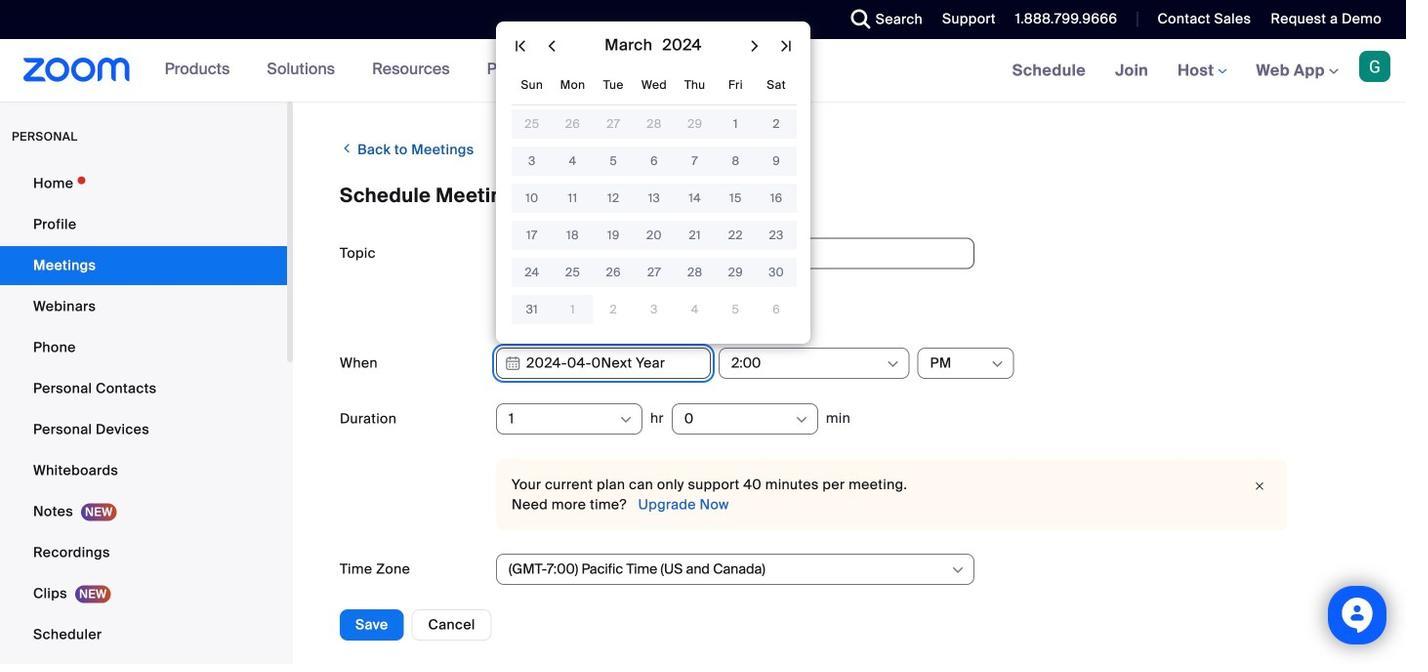 Task type: vqa. For each thing, say whether or not it's contained in the screenshot.
select start time text field
yes



Task type: locate. For each thing, give the bounding box(es) containing it.
select time zone text field
[[509, 555, 949, 584]]

show options image right select start time text box
[[885, 356, 901, 372]]

meetings navigation
[[998, 39, 1406, 103]]

1 horizontal spatial show options image
[[794, 412, 809, 428]]

banner
[[0, 39, 1406, 103]]

show options image down select start time text box
[[794, 412, 809, 428]]

previous year,march 2023 image
[[509, 34, 532, 58]]

show options image down choose date 'text field'
[[618, 412, 634, 428]]

previous month,february 2024 image
[[540, 34, 563, 58]]

show options image
[[885, 356, 901, 372], [618, 412, 634, 428], [794, 412, 809, 428]]

choose date text field
[[496, 348, 711, 379]]

add image
[[496, 301, 510, 315]]

select start time text field
[[731, 349, 884, 378]]

next year,march 2025 image
[[774, 34, 798, 58]]

personal menu menu
[[0, 164, 287, 664]]

next month,april 2024 image
[[743, 34, 767, 58]]



Task type: describe. For each thing, give the bounding box(es) containing it.
close image
[[1248, 477, 1271, 496]]

0 horizontal spatial show options image
[[618, 412, 634, 428]]

product information navigation
[[150, 39, 616, 102]]

2 horizontal spatial show options image
[[885, 356, 901, 372]]

left image
[[340, 139, 354, 158]]

profile picture image
[[1359, 51, 1390, 82]]

My Meeting text field
[[496, 238, 975, 269]]

zoom logo image
[[23, 58, 130, 82]]



